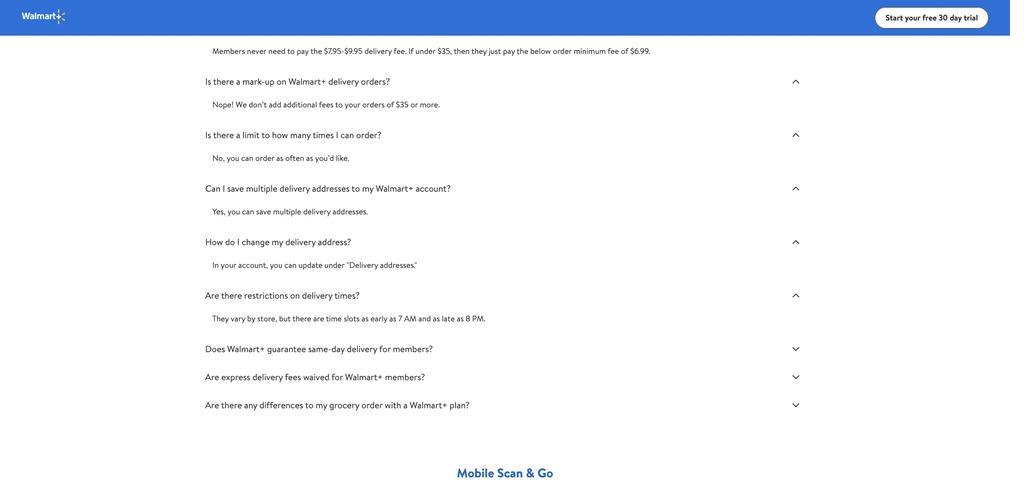 Task type: locate. For each thing, give the bounding box(es) containing it.
delivery down can i save multiple delivery addresses to my walmart+ account?
[[303, 206, 331, 217]]

i right can
[[223, 183, 225, 195]]

to right 'need'
[[287, 46, 295, 57]]

day for same-
[[332, 343, 345, 355]]

for down early on the bottom
[[379, 343, 391, 355]]

1 horizontal spatial under
[[416, 46, 436, 57]]

2 pay from the left
[[503, 46, 515, 57]]

on right up
[[277, 75, 286, 87]]

your right in
[[221, 260, 236, 271]]

1 vertical spatial are
[[205, 371, 219, 383]]

under down address?
[[325, 260, 345, 271]]

day inside 'button'
[[950, 12, 962, 23]]

a left limit
[[236, 129, 240, 141]]

2 vertical spatial you
[[270, 260, 283, 271]]

1 vertical spatial is
[[205, 129, 211, 141]]

1 vertical spatial members?
[[385, 371, 425, 383]]

2 horizontal spatial your
[[905, 12, 921, 23]]

to right differences
[[305, 399, 314, 411]]

are for are there restrictions on delivery times?
[[205, 290, 219, 302]]

1 vertical spatial my
[[272, 236, 283, 248]]

often
[[285, 153, 304, 164]]

1 horizontal spatial my
[[316, 399, 327, 411]]

the left $7.95-
[[311, 46, 322, 57]]

my right change
[[272, 236, 283, 248]]

2 vertical spatial my
[[316, 399, 327, 411]]

2 vertical spatial a
[[403, 399, 408, 411]]

members?
[[393, 343, 433, 355], [385, 371, 425, 383]]

0 vertical spatial is
[[205, 75, 211, 87]]

$35,
[[438, 46, 452, 57]]

1 horizontal spatial pay
[[503, 46, 515, 57]]

members? down am
[[393, 343, 433, 355]]

do
[[225, 236, 235, 248]]

1 vertical spatial for
[[332, 371, 343, 383]]

1 vertical spatial save
[[256, 206, 271, 217]]

additional
[[283, 99, 317, 110]]

are left any
[[205, 399, 219, 411]]

1 vertical spatial day
[[332, 343, 345, 355]]

0 vertical spatial save
[[227, 183, 244, 195]]

order left with
[[362, 399, 383, 411]]

times
[[313, 129, 334, 141]]

they
[[212, 313, 229, 324]]

a right with
[[403, 399, 408, 411]]

orders
[[362, 99, 385, 110]]

1 horizontal spatial of
[[621, 46, 629, 57]]

order down limit
[[255, 153, 274, 164]]

1 vertical spatial you
[[228, 206, 240, 217]]

0 horizontal spatial the
[[311, 46, 322, 57]]

for right the "waived"
[[332, 371, 343, 383]]

your for update
[[221, 260, 236, 271]]

to up addresses.
[[352, 183, 360, 195]]

is
[[205, 75, 211, 87], [205, 129, 211, 141]]

for
[[379, 343, 391, 355], [332, 371, 343, 383]]

my left grocery
[[316, 399, 327, 411]]

are left express
[[205, 371, 219, 383]]

does walmart+ guarantee same-day delivery for members? image
[[791, 344, 801, 355]]

a left mark-
[[236, 75, 240, 87]]

how
[[205, 236, 223, 248]]

fees left the "waived"
[[285, 371, 301, 383]]

there up no,
[[213, 129, 234, 141]]

your inside 'button'
[[905, 12, 921, 23]]

i
[[336, 129, 338, 141], [223, 183, 225, 195], [237, 236, 240, 248]]

fees right additional
[[319, 99, 334, 110]]

2 vertical spatial are
[[205, 399, 219, 411]]

1 vertical spatial your
[[345, 99, 360, 110]]

multiple up how do i change my delivery address?
[[273, 206, 301, 217]]

1 horizontal spatial fees
[[319, 99, 334, 110]]

of
[[621, 46, 629, 57], [387, 99, 394, 110]]

1 is from the top
[[205, 75, 211, 87]]

in your account, you can update under "delivery addresses."
[[212, 260, 417, 271]]

walmart+ up grocery
[[345, 371, 383, 383]]

restrictions
[[244, 290, 288, 302]]

0 horizontal spatial of
[[387, 99, 394, 110]]

0 horizontal spatial fees
[[285, 371, 301, 383]]

0 horizontal spatial for
[[332, 371, 343, 383]]

slots
[[344, 313, 360, 324]]

0 vertical spatial for
[[379, 343, 391, 355]]

how do i change my delivery address? image
[[791, 237, 801, 248]]

is there a mark-up on walmart+ delivery orders? image
[[791, 76, 801, 87]]

the left below
[[517, 46, 528, 57]]

your left the orders
[[345, 99, 360, 110]]

are there restrictions on delivery times? image
[[791, 291, 801, 301]]

0 horizontal spatial pay
[[297, 46, 309, 57]]

can left 'order?'
[[341, 129, 354, 141]]

how
[[272, 129, 288, 141]]

1 pay from the left
[[297, 46, 309, 57]]

0 vertical spatial your
[[905, 12, 921, 23]]

2 horizontal spatial order
[[553, 46, 572, 57]]

0 horizontal spatial my
[[272, 236, 283, 248]]

0 horizontal spatial save
[[227, 183, 244, 195]]

1 vertical spatial order
[[255, 153, 274, 164]]

1 the from the left
[[311, 46, 322, 57]]

0 horizontal spatial day
[[332, 343, 345, 355]]

order
[[553, 46, 572, 57], [255, 153, 274, 164], [362, 399, 383, 411]]

under right if
[[416, 46, 436, 57]]

pay right just
[[503, 46, 515, 57]]

no,
[[212, 153, 225, 164]]

1 vertical spatial i
[[223, 183, 225, 195]]

nope!
[[212, 99, 234, 110]]

are there any differences to my grocery order with a walmart+ plan?
[[205, 399, 470, 411]]

add
[[269, 99, 281, 110]]

addresses
[[312, 183, 350, 195]]

store,
[[257, 313, 277, 324]]

delivery down the slots
[[347, 343, 377, 355]]

members? for are express delivery fees waived for walmart+ members?
[[385, 371, 425, 383]]

1 horizontal spatial on
[[290, 290, 300, 302]]

any
[[244, 399, 257, 411]]

1 vertical spatial a
[[236, 129, 240, 141]]

delivery
[[365, 46, 392, 57], [328, 75, 359, 87], [280, 183, 310, 195], [303, 206, 331, 217], [285, 236, 316, 248], [302, 290, 333, 302], [347, 343, 377, 355], [253, 371, 283, 383]]

can
[[205, 183, 221, 195]]

1 are from the top
[[205, 290, 219, 302]]

there up the nope!
[[213, 75, 234, 87]]

0 vertical spatial day
[[950, 12, 962, 23]]

3 are from the top
[[205, 399, 219, 411]]

fees
[[319, 99, 334, 110], [285, 371, 301, 383]]

there left any
[[221, 399, 242, 411]]

day down time
[[332, 343, 345, 355]]

as left you'd
[[306, 153, 313, 164]]

0 vertical spatial members?
[[393, 343, 433, 355]]

you for a
[[227, 153, 239, 164]]

there up vary at left
[[221, 290, 242, 302]]

free
[[923, 12, 937, 23]]

0 vertical spatial fees
[[319, 99, 334, 110]]

is there a limit to how many times i can order? image
[[791, 130, 801, 141]]

delivery up update
[[285, 236, 316, 248]]

1 horizontal spatial save
[[256, 206, 271, 217]]

pay right 'need'
[[297, 46, 309, 57]]

2 horizontal spatial my
[[362, 183, 374, 195]]

save
[[227, 183, 244, 195], [256, 206, 271, 217]]

are express delivery fees waived for walmart+ members?
[[205, 371, 425, 383]]

as left often
[[276, 153, 283, 164]]

1 vertical spatial of
[[387, 99, 394, 110]]

0 vertical spatial you
[[227, 153, 239, 164]]

0 horizontal spatial under
[[325, 260, 345, 271]]

2 vertical spatial order
[[362, 399, 383, 411]]

2 are from the top
[[205, 371, 219, 383]]

you
[[227, 153, 239, 164], [228, 206, 240, 217], [270, 260, 283, 271]]

0 vertical spatial i
[[336, 129, 338, 141]]

your left free
[[905, 12, 921, 23]]

1 horizontal spatial for
[[379, 343, 391, 355]]

you right yes,
[[228, 206, 240, 217]]

delivery up yes, you can save multiple delivery addresses.
[[280, 183, 310, 195]]

2 vertical spatial your
[[221, 260, 236, 271]]

mobile scan & go
[[457, 465, 553, 482]]

2 horizontal spatial i
[[336, 129, 338, 141]]

0 vertical spatial my
[[362, 183, 374, 195]]

save right can
[[227, 183, 244, 195]]

walmart+
[[289, 75, 326, 87], [376, 183, 414, 195], [227, 343, 265, 355], [345, 371, 383, 383], [410, 399, 448, 411]]

can i save multiple delivery addresses to my walmart+ account? image
[[791, 183, 801, 194]]

my
[[362, 183, 374, 195], [272, 236, 283, 248], [316, 399, 327, 411]]

i right do
[[237, 236, 240, 248]]

day right 30
[[950, 12, 962, 23]]

as left 8
[[457, 313, 464, 324]]

2 is from the top
[[205, 129, 211, 141]]

multiple
[[246, 183, 277, 195], [273, 206, 301, 217]]

pm.
[[472, 313, 485, 324]]

on up but
[[290, 290, 300, 302]]

on
[[277, 75, 286, 87], [290, 290, 300, 302]]

1 horizontal spatial i
[[237, 236, 240, 248]]

day for 30
[[950, 12, 962, 23]]

then
[[454, 46, 470, 57]]

are for are express delivery fees waived for walmart+ members?
[[205, 371, 219, 383]]

are there restrictions on delivery times?
[[205, 290, 360, 302]]

1 horizontal spatial the
[[517, 46, 528, 57]]

a
[[236, 75, 240, 87], [236, 129, 240, 141], [403, 399, 408, 411]]

below
[[530, 46, 551, 57]]

0 horizontal spatial on
[[277, 75, 286, 87]]

can
[[341, 129, 354, 141], [241, 153, 254, 164], [242, 206, 254, 217], [285, 260, 297, 271]]

0 horizontal spatial your
[[221, 260, 236, 271]]

there
[[213, 75, 234, 87], [213, 129, 234, 141], [221, 290, 242, 302], [293, 313, 311, 324], [221, 399, 242, 411]]

delivery left fee.
[[365, 46, 392, 57]]

pay
[[297, 46, 309, 57], [503, 46, 515, 57]]

order right below
[[553, 46, 572, 57]]

day
[[950, 12, 962, 23], [332, 343, 345, 355]]

&
[[526, 465, 535, 482]]

of right 'fee'
[[621, 46, 629, 57]]

are up they
[[205, 290, 219, 302]]

are express delivery fees waived for walmart+ members? image
[[791, 372, 801, 383]]

of left $35
[[387, 99, 394, 110]]

my up addresses.
[[362, 183, 374, 195]]

you right the account,
[[270, 260, 283, 271]]

as
[[276, 153, 283, 164], [306, 153, 313, 164], [362, 313, 369, 324], [389, 313, 396, 324], [433, 313, 440, 324], [457, 313, 464, 324]]

scan
[[497, 465, 523, 482]]

as left 7
[[389, 313, 396, 324]]

i right times
[[336, 129, 338, 141]]

2 the from the left
[[517, 46, 528, 57]]

7
[[398, 313, 402, 324]]

walmart+ left the account?
[[376, 183, 414, 195]]

0 vertical spatial are
[[205, 290, 219, 302]]

0 vertical spatial a
[[236, 75, 240, 87]]

multiple down no, you can order as often as you'd like. on the left top of page
[[246, 183, 277, 195]]

save up change
[[256, 206, 271, 217]]

is for is there a mark-up on walmart+ delivery orders?
[[205, 75, 211, 87]]

a for mark-
[[236, 75, 240, 87]]

1 horizontal spatial day
[[950, 12, 962, 23]]

can down limit
[[241, 153, 254, 164]]

members? up with
[[385, 371, 425, 383]]

1 vertical spatial fees
[[285, 371, 301, 383]]

grocery
[[329, 399, 359, 411]]

you right no,
[[227, 153, 239, 164]]

0 vertical spatial of
[[621, 46, 629, 57]]

0 horizontal spatial i
[[223, 183, 225, 195]]



Task type: vqa. For each thing, say whether or not it's contained in the screenshot.


Task type: describe. For each thing, give the bounding box(es) containing it.
is there a mark-up on walmart+ delivery orders?
[[205, 75, 390, 87]]

account,
[[238, 260, 268, 271]]

and
[[419, 313, 431, 324]]

order?
[[356, 129, 382, 141]]

1 vertical spatial multiple
[[273, 206, 301, 217]]

yes,
[[212, 206, 226, 217]]

they vary by store, but there are time slots as early as 7 am and as late as 8 pm.
[[212, 313, 485, 324]]

we
[[236, 99, 247, 110]]

is for is there a limit to how many times i can order?
[[205, 129, 211, 141]]

is there a limit to how many times i can order?
[[205, 129, 382, 141]]

$6.99.
[[630, 46, 650, 57]]

never
[[247, 46, 266, 57]]

1 vertical spatial on
[[290, 290, 300, 302]]

account?
[[416, 183, 451, 195]]

mobile
[[457, 465, 494, 482]]

$7.95-
[[324, 46, 344, 57]]

yes, you can save multiple delivery addresses.
[[212, 206, 368, 217]]

fee
[[608, 46, 619, 57]]

start
[[886, 12, 903, 23]]

late
[[442, 313, 455, 324]]

no, you can order as often as you'd like.
[[212, 153, 349, 164]]

there left are
[[293, 313, 311, 324]]

as right and
[[433, 313, 440, 324]]

you for save
[[228, 206, 240, 217]]

or
[[411, 99, 418, 110]]

w+ image
[[21, 9, 66, 25]]

like.
[[336, 153, 349, 164]]

differences
[[260, 399, 303, 411]]

can right yes,
[[242, 206, 254, 217]]

$35
[[396, 99, 409, 110]]

if
[[409, 46, 414, 57]]

change
[[242, 236, 270, 248]]

just
[[489, 46, 501, 57]]

update
[[299, 260, 323, 271]]

can left update
[[285, 260, 297, 271]]

1 vertical spatial under
[[325, 260, 345, 271]]

times?
[[335, 290, 360, 302]]

start your free 30 day trial
[[886, 12, 978, 23]]

up
[[265, 75, 275, 87]]

waived
[[303, 371, 330, 383]]

0 vertical spatial multiple
[[246, 183, 277, 195]]

fee.
[[394, 46, 407, 57]]

trial
[[964, 12, 978, 23]]

express
[[221, 371, 250, 383]]

limit
[[243, 129, 260, 141]]

minimum
[[574, 46, 606, 57]]

0 vertical spatial order
[[553, 46, 572, 57]]

members? for does walmart+ guarantee same-day delivery for members?
[[393, 343, 433, 355]]

does
[[205, 343, 225, 355]]

2 vertical spatial i
[[237, 236, 240, 248]]

members
[[212, 46, 245, 57]]

30
[[939, 12, 948, 23]]

time
[[326, 313, 342, 324]]

are
[[313, 313, 324, 324]]

delivery up nope! we don't add additional fees to your orders of $35 or more. on the left of the page
[[328, 75, 359, 87]]

to left how
[[262, 129, 270, 141]]

how do i change my delivery address?
[[205, 236, 351, 248]]

your for trial
[[905, 12, 921, 23]]

0 vertical spatial on
[[277, 75, 286, 87]]

mark-
[[243, 75, 265, 87]]

plan?
[[450, 399, 470, 411]]

address?
[[318, 236, 351, 248]]

start your free 30 day trial button
[[875, 7, 989, 29]]

can i save multiple delivery addresses to my walmart+ account?
[[205, 183, 451, 195]]

walmart+ up express
[[227, 343, 265, 355]]

same-
[[308, 343, 332, 355]]

1 horizontal spatial your
[[345, 99, 360, 110]]

delivery up differences
[[253, 371, 283, 383]]

does walmart+ guarantee same-day delivery for members?
[[205, 343, 433, 355]]

$9.95
[[344, 46, 363, 57]]

there for on
[[221, 290, 242, 302]]

members never need to pay the $7.95-$9.95 delivery fee. if under $35, then they just pay the below order minimum fee of $6.99.
[[212, 46, 650, 57]]

"delivery
[[347, 260, 378, 271]]

early
[[371, 313, 387, 324]]

orders?
[[361, 75, 390, 87]]

don't
[[249, 99, 267, 110]]

as right the slots
[[362, 313, 369, 324]]

addresses.
[[333, 206, 368, 217]]

but
[[279, 313, 291, 324]]

there for differences
[[221, 399, 242, 411]]

am
[[404, 313, 417, 324]]

are for are there any differences to my grocery order with a walmart+ plan?
[[205, 399, 219, 411]]

vary
[[231, 313, 245, 324]]

8
[[466, 313, 470, 324]]

0 vertical spatial under
[[416, 46, 436, 57]]

a for limit
[[236, 129, 240, 141]]

you'd
[[315, 153, 334, 164]]

more.
[[420, 99, 440, 110]]

there for limit
[[213, 129, 234, 141]]

delivery up are
[[302, 290, 333, 302]]

there for mark-
[[213, 75, 234, 87]]

they
[[472, 46, 487, 57]]

walmart+ left plan?
[[410, 399, 448, 411]]

need
[[268, 46, 286, 57]]

many
[[290, 129, 311, 141]]

nope! we don't add additional fees to your orders of $35 or more.
[[212, 99, 440, 110]]

1 horizontal spatial order
[[362, 399, 383, 411]]

are there any differences to my grocery order with a walmart+ plan? image
[[791, 400, 801, 411]]

walmart+ up additional
[[289, 75, 326, 87]]

to left the orders
[[335, 99, 343, 110]]

guarantee
[[267, 343, 306, 355]]

go
[[538, 465, 553, 482]]

addresses."
[[380, 260, 417, 271]]

by
[[247, 313, 255, 324]]

0 horizontal spatial order
[[255, 153, 274, 164]]

with
[[385, 399, 401, 411]]

in
[[212, 260, 219, 271]]



